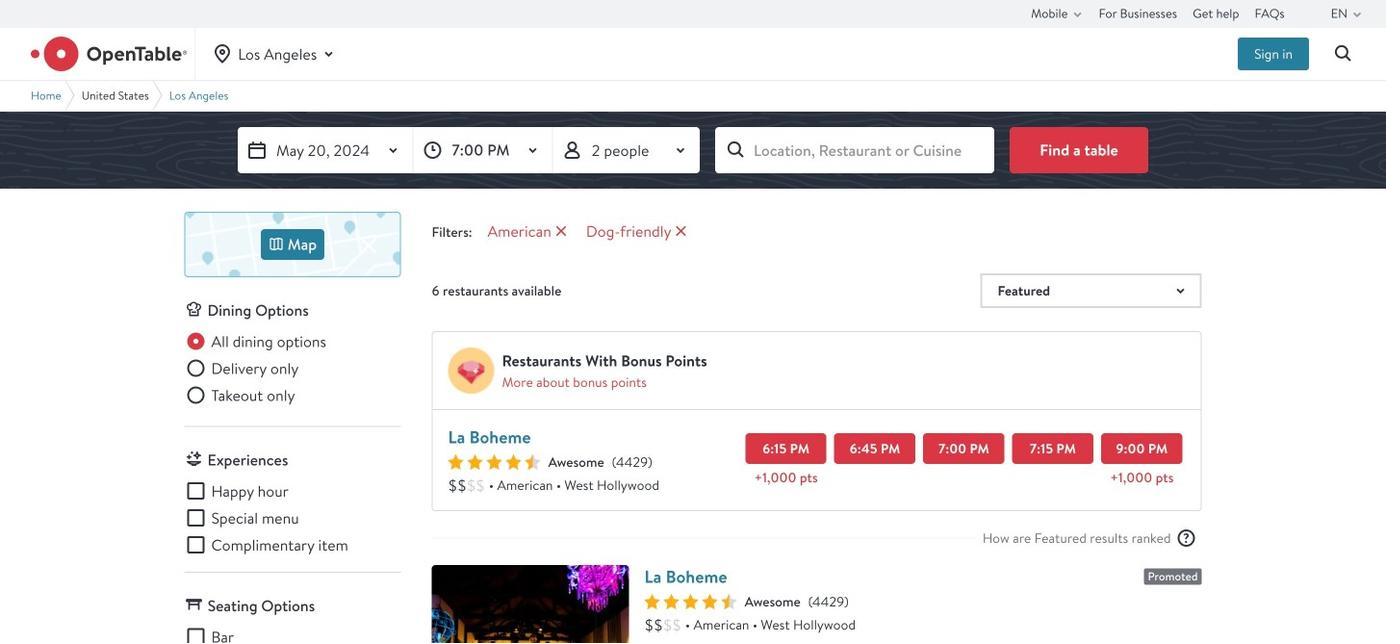Task type: describe. For each thing, give the bounding box(es) containing it.
1 horizontal spatial 4.5 stars image
[[645, 594, 737, 609]]

2 group from the top
[[184, 479, 401, 556]]

opentable logo image
[[31, 37, 187, 71]]

bonus point image
[[448, 348, 494, 394]]

1 group from the top
[[184, 330, 401, 411]]



Task type: locate. For each thing, give the bounding box(es) containing it.
1 vertical spatial 4.5 stars image
[[645, 594, 737, 609]]

0 horizontal spatial 4.5 stars image
[[448, 454, 541, 470]]

0 vertical spatial group
[[184, 330, 401, 411]]

None radio
[[184, 330, 326, 353]]

1 vertical spatial group
[[184, 479, 401, 556]]

Please input a Location, Restaurant or Cuisine field
[[715, 127, 995, 173]]

4.5 stars image
[[448, 454, 541, 470], [645, 594, 737, 609]]

None field
[[715, 127, 995, 173]]

None radio
[[184, 357, 299, 380], [184, 384, 295, 407], [184, 357, 299, 380], [184, 384, 295, 407]]

0 vertical spatial 4.5 stars image
[[448, 454, 541, 470]]

group
[[184, 330, 401, 411], [184, 479, 401, 556]]



Task type: vqa. For each thing, say whether or not it's contained in the screenshot.
Of inside the the Browse the list of all Charlotte restaurants Return to the Charlotte homepage Or deselect any checked filters to broaden your search
no



